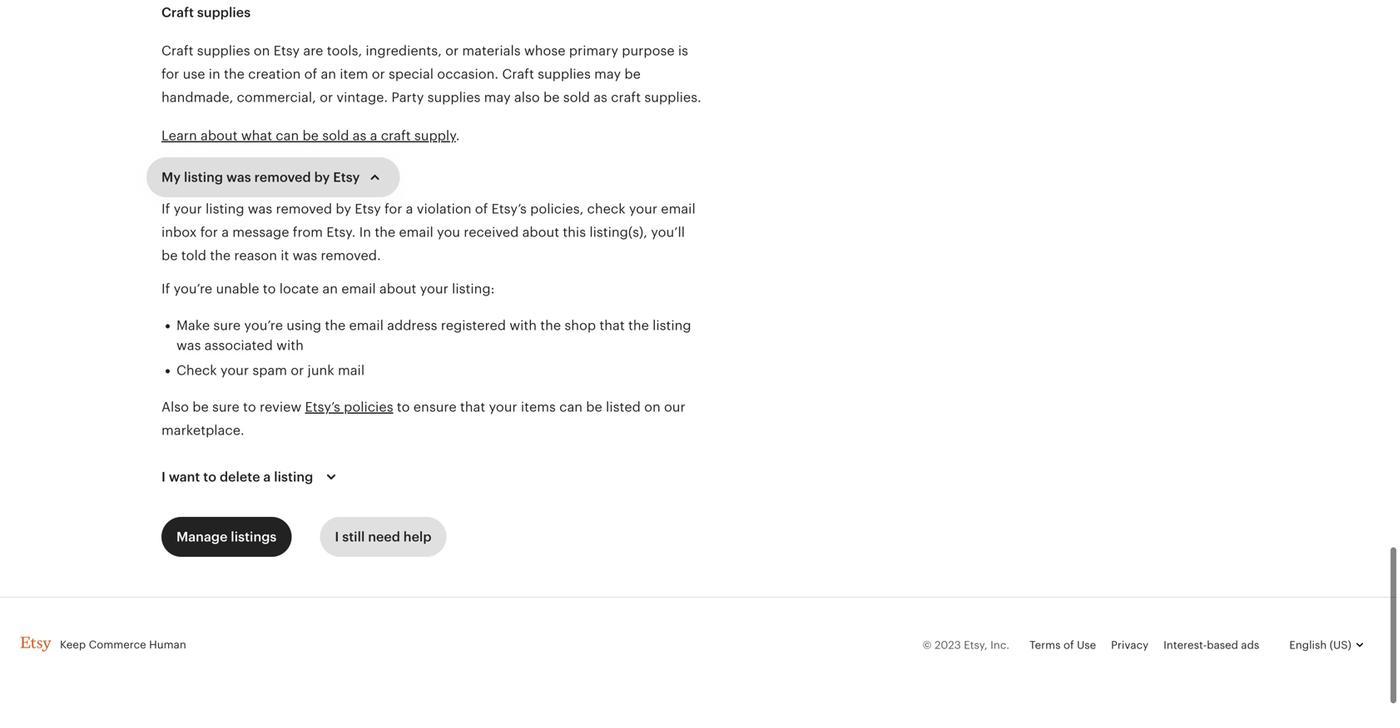 Task type: locate. For each thing, give the bounding box(es) containing it.
special
[[389, 69, 434, 84]]

check your spam or junk mail
[[177, 366, 365, 381]]

check
[[177, 366, 217, 381]]

you
[[437, 227, 460, 242]]

was inside make sure you're using the email address registered with the shop that the listing was associated with
[[177, 341, 201, 356]]

1 horizontal spatial for
[[200, 227, 218, 242]]

craft supplies
[[162, 7, 251, 22]]

heck
[[595, 204, 626, 219]]

as
[[594, 92, 608, 107], [353, 131, 367, 146]]

1 vertical spatial by
[[336, 204, 351, 219]]

if up inbox
[[162, 204, 170, 219]]

1 vertical spatial as
[[353, 131, 367, 146]]

i left still
[[335, 532, 339, 547]]

you're up associated
[[244, 321, 283, 336]]

1 horizontal spatial that
[[600, 321, 625, 336]]

1 horizontal spatial with
[[510, 321, 537, 336]]

to
[[263, 284, 276, 299], [243, 402, 256, 417], [397, 402, 410, 417], [203, 472, 217, 487]]

your inside heck your email inbox for a message from etsy. in the email you received about this listing(s), you'll be told the reason it was removed.
[[629, 204, 658, 219]]

to left "ensure"
[[397, 402, 410, 417]]

etsy up creation on the left of page
[[274, 46, 300, 61]]

make
[[177, 321, 210, 336]]

1 vertical spatial if
[[162, 284, 170, 299]]

violation
[[417, 204, 472, 219]]

may down primary
[[595, 69, 621, 84]]

0 horizontal spatial craft
[[381, 131, 411, 146]]

email left address
[[349, 321, 384, 336]]

your up inbox
[[174, 204, 202, 219]]

commerce
[[89, 641, 146, 653]]

may
[[595, 69, 621, 84], [484, 92, 511, 107]]

0 vertical spatial of
[[304, 69, 317, 84]]

0 horizontal spatial may
[[484, 92, 511, 107]]

vintage.
[[337, 92, 388, 107]]

1 vertical spatial craft
[[162, 46, 194, 61]]

etsy's down junk
[[305, 402, 340, 417]]

0 vertical spatial if
[[162, 204, 170, 219]]

0 vertical spatial removed
[[254, 172, 311, 187]]

of down are
[[304, 69, 317, 84]]

listing:
[[452, 284, 495, 299]]

0 horizontal spatial that
[[460, 402, 486, 417]]

english
[[1290, 642, 1327, 654]]

1 horizontal spatial etsy's
[[492, 204, 527, 219]]

1 vertical spatial craft
[[381, 131, 411, 146]]

2 vertical spatial craft
[[502, 69, 534, 84]]

craft for craft supplies on etsy are tools, ingredients, or materials whose primary purpose is for use in the creation of an item or special occasion. craft supplies may be handmade, commercial, or vintage. party supplies may also be sold as craft supplies.
[[162, 46, 194, 61]]

2 vertical spatial for
[[200, 227, 218, 242]]

our
[[664, 402, 686, 417]]

1 vertical spatial etsy
[[333, 172, 360, 187]]

2023
[[935, 642, 961, 654]]

or up "occasion."
[[446, 46, 459, 61]]

message
[[233, 227, 289, 242]]

use
[[1077, 642, 1097, 654]]

0 horizontal spatial sold
[[322, 131, 349, 146]]

terms of use link
[[1030, 642, 1097, 654]]

was up message
[[248, 204, 272, 219]]

primary
[[569, 46, 619, 61]]

with right registered
[[510, 321, 537, 336]]

0 horizontal spatial on
[[254, 46, 270, 61]]

1 vertical spatial removed
[[276, 204, 332, 219]]

etsy inside dropdown button
[[333, 172, 360, 187]]

1 horizontal spatial sold
[[563, 92, 590, 107]]

0 vertical spatial craft
[[162, 7, 194, 22]]

1 horizontal spatial on
[[645, 402, 661, 417]]

it
[[281, 251, 289, 266]]

0 vertical spatial as
[[594, 92, 608, 107]]

0 vertical spatial sure
[[213, 321, 241, 336]]

removed up from
[[276, 204, 332, 219]]

1 vertical spatial with
[[277, 341, 304, 356]]

2 vertical spatial of
[[1064, 642, 1075, 654]]

1 horizontal spatial may
[[595, 69, 621, 84]]

delete
[[220, 472, 260, 487]]

about left what
[[201, 131, 238, 146]]

i still need help link
[[320, 520, 447, 560]]

locate
[[280, 284, 319, 299]]

mail
[[338, 366, 365, 381]]

email
[[661, 204, 696, 219], [399, 227, 434, 242], [342, 284, 376, 299], [349, 321, 384, 336]]

of
[[304, 69, 317, 84], [475, 204, 488, 219], [1064, 642, 1075, 654]]

to left "locate"
[[263, 284, 276, 299]]

etsy image
[[20, 639, 52, 654]]

an
[[321, 69, 336, 84], [323, 284, 338, 299]]

0 horizontal spatial can
[[276, 131, 299, 146]]

your left items
[[489, 402, 518, 417]]

also
[[514, 92, 540, 107]]

sold inside the craft supplies on etsy are tools, ingredients, or materials whose primary purpose is for use in the creation of an item or special occasion. craft supplies may be handmade, commercial, or vintage. party supplies may also be sold as craft supplies.
[[563, 92, 590, 107]]

if your listing was removed by etsy for a violation of etsy's policies, c
[[162, 204, 595, 219]]

etsy's up received at the left
[[492, 204, 527, 219]]

.
[[456, 131, 460, 146]]

heck your email inbox for a message from etsy. in the email you received about this listing(s), you'll be told the reason it was removed.
[[162, 204, 696, 266]]

inc.
[[991, 642, 1010, 654]]

be left listed
[[586, 402, 603, 417]]

etsy up if your listing was removed by etsy for a violation of etsy's policies, c
[[333, 172, 360, 187]]

about up address
[[380, 284, 417, 299]]

tools,
[[327, 46, 362, 61]]

be down "purpose"
[[625, 69, 641, 84]]

also
[[162, 402, 189, 417]]

to inside the to ensure that your items can be listed on our marketplace.
[[397, 402, 410, 417]]

1 vertical spatial you're
[[244, 321, 283, 336]]

craft left supplies.
[[611, 92, 641, 107]]

if for if your listing was removed by etsy for a violation of etsy's policies, c
[[162, 204, 170, 219]]

1 horizontal spatial by
[[336, 204, 351, 219]]

for
[[162, 69, 179, 84], [385, 204, 403, 219], [200, 227, 218, 242]]

1 horizontal spatial as
[[594, 92, 608, 107]]

ingredients,
[[366, 46, 442, 61]]

1 if from the top
[[162, 204, 170, 219]]

commercial,
[[237, 92, 316, 107]]

0 horizontal spatial by
[[314, 172, 330, 187]]

be right also
[[544, 92, 560, 107]]

you're
[[174, 284, 212, 299], [244, 321, 283, 336]]

etsy inside the craft supplies on etsy are tools, ingredients, or materials whose primary purpose is for use in the creation of an item or special occasion. craft supplies may be handmade, commercial, or vintage. party supplies may also be sold as craft supplies.
[[274, 46, 300, 61]]

0 vertical spatial about
[[201, 131, 238, 146]]

sold down vintage.
[[322, 131, 349, 146]]

removed down learn about what can be sold as a craft supply link
[[254, 172, 311, 187]]

privacy
[[1112, 642, 1149, 654]]

1 vertical spatial may
[[484, 92, 511, 107]]

on inside the to ensure that your items can be listed on our marketplace.
[[645, 402, 661, 417]]

1 vertical spatial etsy's
[[305, 402, 340, 417]]

0 horizontal spatial of
[[304, 69, 317, 84]]

0 vertical spatial an
[[321, 69, 336, 84]]

etsy up in
[[355, 204, 381, 219]]

what
[[241, 131, 272, 146]]

1 vertical spatial about
[[523, 227, 560, 242]]

that right shop
[[600, 321, 625, 336]]

as down vintage.
[[353, 131, 367, 146]]

your right heck
[[629, 204, 658, 219]]

keep commerce human
[[60, 641, 186, 653]]

0 vertical spatial on
[[254, 46, 270, 61]]

0 horizontal spatial for
[[162, 69, 179, 84]]

1 vertical spatial can
[[560, 402, 583, 417]]

a down vintage.
[[370, 131, 378, 146]]

want
[[169, 472, 200, 487]]

1 vertical spatial i
[[335, 532, 339, 547]]

interest-
[[1164, 642, 1207, 654]]

0 vertical spatial you're
[[174, 284, 212, 299]]

by up etsy.
[[336, 204, 351, 219]]

craft
[[611, 92, 641, 107], [381, 131, 411, 146]]

your
[[174, 204, 202, 219], [629, 204, 658, 219], [420, 284, 449, 299], [221, 366, 249, 381], [489, 402, 518, 417]]

that inside make sure you're using the email address registered with the shop that the listing was associated with
[[600, 321, 625, 336]]

0 vertical spatial etsy
[[274, 46, 300, 61]]

craft supplies on etsy are tools, ingredients, or materials whose primary purpose is for use in the creation of an item or special occasion. craft supplies may be handmade, commercial, or vintage. party supplies may also be sold as craft supplies.
[[162, 46, 702, 107]]

make sure you're using the email address registered with the shop that the listing was associated with
[[177, 321, 692, 356]]

manage listings link
[[162, 520, 292, 560]]

was right it
[[293, 251, 317, 266]]

this
[[563, 227, 586, 242]]

sold right also
[[563, 92, 590, 107]]

1 horizontal spatial can
[[560, 402, 583, 417]]

your down associated
[[221, 366, 249, 381]]

with
[[510, 321, 537, 336], [277, 341, 304, 356]]

supplies.
[[645, 92, 702, 107]]

an right "locate"
[[323, 284, 338, 299]]

can right items
[[560, 402, 583, 417]]

junk
[[308, 366, 334, 381]]

handmade,
[[162, 92, 233, 107]]

to right "want"
[[203, 472, 217, 487]]

be inside heck your email inbox for a message from etsy. in the email you received about this listing(s), you'll be told the reason it was removed.
[[162, 251, 178, 266]]

if down inbox
[[162, 284, 170, 299]]

i for i want to delete a listing
[[162, 472, 166, 487]]

0 horizontal spatial i
[[162, 472, 166, 487]]

that inside the to ensure that your items can be listed on our marketplace.
[[460, 402, 486, 417]]

about down policies,
[[523, 227, 560, 242]]

sure inside make sure you're using the email address registered with the shop that the listing was associated with
[[213, 321, 241, 336]]

2 if from the top
[[162, 284, 170, 299]]

email left you
[[399, 227, 434, 242]]

0 vertical spatial for
[[162, 69, 179, 84]]

if you're unable to locate an email about your listing:
[[162, 284, 495, 299]]

2 horizontal spatial about
[[523, 227, 560, 242]]

or left vintage.
[[320, 92, 333, 107]]

with down using
[[277, 341, 304, 356]]

0 vertical spatial sold
[[563, 92, 590, 107]]

as down primary
[[594, 92, 608, 107]]

sold
[[563, 92, 590, 107], [322, 131, 349, 146]]

i inside "i want to delete a listing" dropdown button
[[162, 472, 166, 487]]

by down learn about what can be sold as a craft supply .
[[314, 172, 330, 187]]

i left "want"
[[162, 472, 166, 487]]

was down what
[[226, 172, 251, 187]]

i still need help
[[335, 532, 432, 547]]

can right what
[[276, 131, 299, 146]]

learn
[[162, 131, 197, 146]]

for up told
[[200, 227, 218, 242]]

1 vertical spatial of
[[475, 204, 488, 219]]

you're down told
[[174, 284, 212, 299]]

on up creation on the left of page
[[254, 46, 270, 61]]

of up received at the left
[[475, 204, 488, 219]]

was
[[226, 172, 251, 187], [248, 204, 272, 219], [293, 251, 317, 266], [177, 341, 201, 356]]

the
[[224, 69, 245, 84], [375, 227, 396, 242], [210, 251, 231, 266], [325, 321, 346, 336], [541, 321, 561, 336], [629, 321, 649, 336]]

may left also
[[484, 92, 511, 107]]

can
[[276, 131, 299, 146], [560, 402, 583, 417]]

an left item
[[321, 69, 336, 84]]

2 horizontal spatial of
[[1064, 642, 1075, 654]]

using
[[287, 321, 321, 336]]

1 horizontal spatial you're
[[244, 321, 283, 336]]

was down make at the top left
[[177, 341, 201, 356]]

0 horizontal spatial with
[[277, 341, 304, 356]]

for inside heck your email inbox for a message from etsy. in the email you received about this listing(s), you'll be told the reason it was removed.
[[200, 227, 218, 242]]

you're inside make sure you're using the email address registered with the shop that the listing was associated with
[[244, 321, 283, 336]]

an inside the craft supplies on etsy are tools, ingredients, or materials whose primary purpose is for use in the creation of an item or special occasion. craft supplies may be handmade, commercial, or vintage. party supplies may also be sold as craft supplies.
[[321, 69, 336, 84]]

a inside dropdown button
[[263, 472, 271, 487]]

a left message
[[222, 227, 229, 242]]

by inside dropdown button
[[314, 172, 330, 187]]

policies,
[[530, 204, 584, 219]]

craft left supply on the top left
[[381, 131, 411, 146]]

from
[[293, 227, 323, 242]]

for left 'use'
[[162, 69, 179, 84]]

help
[[404, 532, 432, 547]]

that right "ensure"
[[460, 402, 486, 417]]

0 vertical spatial i
[[162, 472, 166, 487]]

i inside the i still need help link
[[335, 532, 339, 547]]

on
[[254, 46, 270, 61], [645, 402, 661, 417]]

1 horizontal spatial about
[[380, 284, 417, 299]]

of left the use
[[1064, 642, 1075, 654]]

etsy,
[[964, 642, 988, 654]]

0 vertical spatial that
[[600, 321, 625, 336]]

based
[[1207, 642, 1239, 654]]

for left "violation"
[[385, 204, 403, 219]]

1 vertical spatial that
[[460, 402, 486, 417]]

associated
[[205, 341, 273, 356]]

1 horizontal spatial i
[[335, 532, 339, 547]]

was inside dropdown button
[[226, 172, 251, 187]]

about
[[201, 131, 238, 146], [523, 227, 560, 242], [380, 284, 417, 299]]

0 horizontal spatial as
[[353, 131, 367, 146]]

1 vertical spatial on
[[645, 402, 661, 417]]

listing up our
[[653, 321, 692, 336]]

to ensure that your items can be listed on our marketplace.
[[162, 402, 686, 440]]

a inside heck your email inbox for a message from etsy. in the email you received about this listing(s), you'll be told the reason it was removed.
[[222, 227, 229, 242]]

listing inside make sure you're using the email address registered with the shop that the listing was associated with
[[653, 321, 692, 336]]

be left told
[[162, 251, 178, 266]]

sure up 'marketplace.'
[[212, 402, 240, 417]]

a right 'delete' at bottom left
[[263, 472, 271, 487]]

on left our
[[645, 402, 661, 417]]

reason
[[234, 251, 277, 266]]

about inside heck your email inbox for a message from etsy. in the email you received about this listing(s), you'll be told the reason it was removed.
[[523, 227, 560, 242]]

1 horizontal spatial craft
[[611, 92, 641, 107]]

2 horizontal spatial for
[[385, 204, 403, 219]]

craft for craft supplies
[[162, 7, 194, 22]]

0 vertical spatial by
[[314, 172, 330, 187]]

your for heck your email inbox for a message from etsy. in the email you received about this listing(s), you'll be told the reason it was removed.
[[629, 204, 658, 219]]

sure up associated
[[213, 321, 241, 336]]

if
[[162, 204, 170, 219], [162, 284, 170, 299]]

0 vertical spatial craft
[[611, 92, 641, 107]]



Task type: describe. For each thing, give the bounding box(es) containing it.
items
[[521, 402, 556, 417]]

was inside heck your email inbox for a message from etsy. in the email you received about this listing(s), you'll be told the reason it was removed.
[[293, 251, 317, 266]]

use
[[183, 69, 205, 84]]

also be sure to review etsy's policies
[[162, 402, 393, 417]]

my listing was removed by etsy button
[[147, 160, 400, 200]]

0 vertical spatial can
[[276, 131, 299, 146]]

received
[[464, 227, 519, 242]]

craft inside the craft supplies on etsy are tools, ingredients, or materials whose primary purpose is for use in the creation of an item or special occasion. craft supplies may be handmade, commercial, or vintage. party supplies may also be sold as craft supplies.
[[611, 92, 641, 107]]

creation
[[248, 69, 301, 84]]

0 horizontal spatial etsy's
[[305, 402, 340, 417]]

(us)
[[1330, 642, 1352, 654]]

ensure
[[414, 402, 457, 417]]

whose
[[524, 46, 566, 61]]

privacy link
[[1112, 642, 1149, 654]]

in
[[209, 69, 220, 84]]

are
[[303, 46, 323, 61]]

interest-based ads
[[1164, 642, 1260, 654]]

materials
[[462, 46, 521, 61]]

can inside the to ensure that your items can be listed on our marketplace.
[[560, 402, 583, 417]]

listing(s),
[[590, 227, 648, 242]]

for inside the craft supplies on etsy are tools, ingredients, or materials whose primary purpose is for use in the creation of an item or special occasion. craft supplies may be handmade, commercial, or vintage. party supplies may also be sold as craft supplies.
[[162, 69, 179, 84]]

address
[[387, 321, 438, 336]]

listings
[[231, 532, 277, 547]]

listed
[[606, 402, 641, 417]]

item
[[340, 69, 368, 84]]

registered
[[441, 321, 506, 336]]

terms of use
[[1030, 642, 1097, 654]]

marketplace.
[[162, 425, 244, 440]]

you'll
[[651, 227, 685, 242]]

of inside the craft supplies on etsy are tools, ingredients, or materials whose primary purpose is for use in the creation of an item or special occasion. craft supplies may be handmade, commercial, or vintage. party supplies may also be sold as craft supplies.
[[304, 69, 317, 84]]

email up you'll
[[661, 204, 696, 219]]

english (us) button
[[1275, 628, 1379, 668]]

party
[[392, 92, 424, 107]]

manage listings
[[177, 532, 277, 547]]

ads
[[1242, 642, 1260, 654]]

unable
[[216, 284, 259, 299]]

0 vertical spatial with
[[510, 321, 537, 336]]

c
[[587, 204, 595, 219]]

1 vertical spatial sure
[[212, 402, 240, 417]]

your for if your listing was removed by etsy for a violation of etsy's policies, c
[[174, 204, 202, 219]]

if for if you're unable to locate an email about your listing:
[[162, 284, 170, 299]]

listing right 'delete' at bottom left
[[274, 472, 313, 487]]

my listing was removed by etsy
[[162, 172, 360, 187]]

to left review
[[243, 402, 256, 417]]

listing up message
[[206, 204, 244, 219]]

© 2023 etsy, inc.
[[923, 642, 1010, 654]]

© 2023 etsy, inc. link
[[923, 642, 1010, 654]]

a left "violation"
[[406, 204, 413, 219]]

1 vertical spatial for
[[385, 204, 403, 219]]

©
[[923, 642, 932, 654]]

i for i still need help
[[335, 532, 339, 547]]

on inside the craft supplies on etsy are tools, ingredients, or materials whose primary purpose is for use in the creation of an item or special occasion. craft supplies may be handmade, commercial, or vintage. party supplies may also be sold as craft supplies.
[[254, 46, 270, 61]]

your left listing:
[[420, 284, 449, 299]]

2 vertical spatial about
[[380, 284, 417, 299]]

told
[[181, 251, 206, 266]]

manage
[[177, 532, 228, 547]]

0 horizontal spatial about
[[201, 131, 238, 146]]

1 horizontal spatial of
[[475, 204, 488, 219]]

keep
[[60, 641, 86, 653]]

inbox
[[162, 227, 197, 242]]

2 vertical spatial etsy
[[355, 204, 381, 219]]

need
[[368, 532, 400, 547]]

is
[[678, 46, 689, 61]]

terms
[[1030, 642, 1061, 654]]

email down removed.
[[342, 284, 376, 299]]

human
[[149, 641, 186, 653]]

1 vertical spatial sold
[[322, 131, 349, 146]]

learn about what can be sold as a craft supply link
[[162, 131, 456, 146]]

your for check your spam or junk mail
[[221, 366, 249, 381]]

purpose
[[622, 46, 675, 61]]

or left junk
[[291, 366, 304, 381]]

0 vertical spatial may
[[595, 69, 621, 84]]

occasion.
[[437, 69, 499, 84]]

as inside the craft supplies on etsy are tools, ingredients, or materials whose primary purpose is for use in the creation of an item or special occasion. craft supplies may be handmade, commercial, or vintage. party supplies may also be sold as craft supplies.
[[594, 92, 608, 107]]

email inside make sure you're using the email address registered with the shop that the listing was associated with
[[349, 321, 384, 336]]

be down the commercial,
[[303, 131, 319, 146]]

still
[[342, 532, 365, 547]]

or right item
[[372, 69, 385, 84]]

0 horizontal spatial you're
[[174, 284, 212, 299]]

the inside the craft supplies on etsy are tools, ingredients, or materials whose primary purpose is for use in the creation of an item or special occasion. craft supplies may be handmade, commercial, or vintage. party supplies may also be sold as craft supplies.
[[224, 69, 245, 84]]

be up 'marketplace.'
[[193, 402, 209, 417]]

in
[[359, 227, 371, 242]]

english (us)
[[1290, 642, 1352, 654]]

supply
[[415, 131, 456, 146]]

i want to delete a listing button
[[147, 460, 357, 500]]

learn about what can be sold as a craft supply .
[[162, 131, 460, 146]]

to inside dropdown button
[[203, 472, 217, 487]]

0 vertical spatial etsy's
[[492, 204, 527, 219]]

1 vertical spatial an
[[323, 284, 338, 299]]

spam
[[253, 366, 287, 381]]

my
[[162, 172, 181, 187]]

removed.
[[321, 251, 381, 266]]

policies
[[344, 402, 393, 417]]

your inside the to ensure that your items can be listed on our marketplace.
[[489, 402, 518, 417]]

removed inside my listing was removed by etsy dropdown button
[[254, 172, 311, 187]]

interest-based ads link
[[1164, 642, 1260, 654]]

be inside the to ensure that your items can be listed on our marketplace.
[[586, 402, 603, 417]]

i want to delete a listing
[[162, 472, 317, 487]]

etsy's policies link
[[305, 402, 393, 417]]

etsy.
[[327, 227, 356, 242]]

listing right my
[[184, 172, 223, 187]]



Task type: vqa. For each thing, say whether or not it's contained in the screenshot.
© 2023 Etsy, Inc. link
yes



